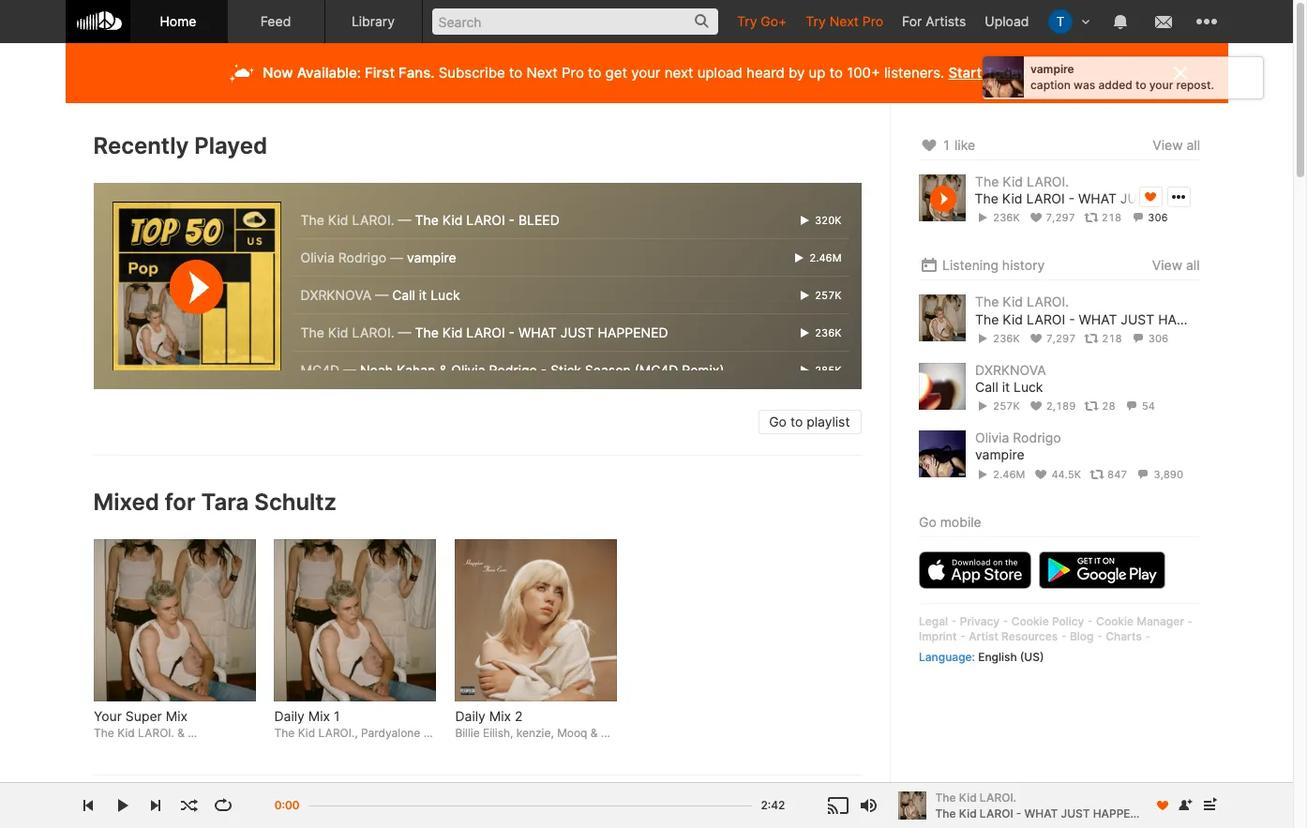 Task type: describe. For each thing, give the bounding box(es) containing it.
for
[[165, 489, 196, 516]]

daily mix 2 element
[[455, 540, 618, 702]]

resources
[[1002, 630, 1058, 644]]

your super mix the kid laroi. & ...
[[93, 709, 197, 740]]

blog
[[1070, 630, 1094, 644]]

the kid laroi.       — the kid laroi - what just happened
[[301, 325, 669, 340]]

laroi.,
[[319, 726, 358, 740]]

playlist
[[807, 414, 851, 430]]

home
[[160, 13, 197, 29]]

306 for middle the kid laroi. link's the kid laroi - what just happened link's the 306 link
[[1149, 332, 1169, 345]]

54
[[1142, 400, 1155, 413]]

0 horizontal spatial next
[[527, 64, 558, 82]]

⁃ down policy
[[1061, 630, 1067, 644]]

vampire element
[[919, 431, 966, 478]]

& inside daily mix 1 the kid laroi., pardyalone & ...
[[424, 726, 431, 740]]

dxrknova for call
[[975, 362, 1046, 378]]

all for 1 like
[[1187, 137, 1201, 153]]

luck inside dxrknova call it luck
[[1014, 379, 1043, 395]]

& inside "daily mix 2 billie eilish, kenzie, mooq & ..."
[[591, 726, 598, 740]]

... inside 'your super mix the kid laroi. & ...'
[[187, 726, 197, 740]]

the kid laroi.       — the kid laroi - bleed
[[301, 212, 560, 228]]

320k
[[812, 214, 842, 227]]

218 for middle the kid laroi. link's the kid laroi - what just happened link's the 306 link
[[1102, 332, 1122, 345]]

call it luck link
[[975, 379, 1043, 396]]

306 link for the kid laroi - what just happened link for the topmost the kid laroi. link
[[1131, 211, 1169, 225]]

44.5k link
[[1034, 468, 1081, 481]]

repost.
[[1177, 78, 1215, 92]]

view for like
[[1153, 137, 1183, 153]]

7,297 link for the topmost the kid laroi. link
[[1028, 211, 1076, 225]]

try next pro link
[[797, 0, 893, 42]]

(mc4d
[[635, 362, 679, 378]]

kid inside 'your super mix the kid laroi. & ...'
[[117, 726, 134, 740]]

mc4d       — noah kahan & olivia rodrigo - stick season (mc4d remix)
[[301, 362, 725, 378]]

0 horizontal spatial luck
[[431, 287, 460, 303]]

start today link
[[949, 64, 1027, 82]]

try go+ link
[[728, 0, 797, 42]]

the kid laroi - what just happened link for the topmost the kid laroi. link
[[975, 191, 1229, 208]]

bleed
[[519, 212, 560, 228]]

2
[[515, 709, 523, 725]]

laroi for the topmost the kid laroi. link
[[1027, 191, 1066, 207]]

for artists link
[[893, 0, 976, 42]]

season
[[585, 362, 631, 378]]

available:
[[297, 64, 361, 82]]

artists
[[926, 13, 967, 29]]

heard
[[747, 64, 785, 82]]

847 link
[[1090, 468, 1128, 481]]

upload
[[698, 64, 743, 82]]

2 vertical spatial the kid laroi. link
[[936, 790, 1145, 806]]

policy
[[1052, 614, 1085, 628]]

pardyalone
[[361, 726, 421, 740]]

for artists
[[903, 13, 967, 29]]

to left playlist
[[791, 414, 803, 430]]

218 link for middle the kid laroi. link's the kid laroi - what just happened link's the 306 link
[[1084, 332, 1122, 345]]

privacy
[[960, 614, 1000, 628]]

the inside daily mix 1 the kid laroi., pardyalone & ...
[[274, 726, 295, 740]]

now available: first fans. subscribe to next pro to get your next upload heard by up to 100+ listeners. start today
[[263, 64, 1027, 82]]

upload
[[986, 13, 1030, 29]]

happened for the kid laroi - what just happened link for the topmost the kid laroi. link
[[1158, 191, 1229, 207]]

go+
[[761, 13, 788, 29]]

... for daily mix 2
[[601, 726, 611, 740]]

mixed for tara schultz
[[93, 489, 337, 516]]

— up "dxrknova       — call it luck"
[[390, 249, 403, 265]]

library
[[352, 13, 395, 29]]

mooq
[[557, 726, 588, 740]]

vampire caption was added to your repost.
[[1031, 62, 1215, 92]]

call it luck element
[[919, 363, 966, 410]]

olivia rodrigo vampire
[[975, 430, 1061, 463]]

0:00
[[275, 798, 300, 813]]

— up olivia rodrigo       — vampire
[[398, 212, 411, 228]]

257k inside track stats element
[[993, 400, 1020, 413]]

laroi. inside 'your super mix the kid laroi. & ...'
[[138, 726, 174, 740]]

eilish,
[[483, 726, 514, 740]]

3,890 link
[[1136, 468, 1184, 481]]

vampire inside vampire caption was added to your repost.
[[1031, 62, 1075, 76]]

1 cookie from the left
[[1012, 614, 1049, 628]]

daily mix 2 billie eilish, kenzie, mooq & ...
[[455, 709, 611, 740]]

236k for middle the kid laroi. link
[[993, 332, 1020, 345]]

2,189 link
[[1028, 400, 1076, 413]]

view for history
[[1153, 257, 1183, 273]]

fans.
[[399, 64, 435, 82]]

like image
[[919, 134, 939, 157]]

pop element
[[112, 202, 281, 371]]

dxrknova link
[[975, 362, 1046, 378]]

go for go to playlist
[[770, 414, 787, 430]]

added
[[1099, 78, 1133, 92]]

0 horizontal spatial pro
[[562, 64, 584, 82]]

try for try next pro
[[806, 13, 826, 29]]

legal ⁃ privacy ⁃ cookie policy ⁃ cookie manager ⁃ imprint ⁃ artist resources ⁃ blog ⁃ charts ⁃ language: english (us)
[[919, 614, 1193, 664]]

view all for listening history
[[1153, 257, 1201, 273]]

happened for the kid laroi - what just happened link for the bottommost the kid laroi. link
[[1094, 806, 1155, 821]]

charts
[[1106, 630, 1142, 644]]

2 vertical spatial the kid laroi - what just happened element
[[898, 792, 927, 820]]

today
[[986, 64, 1027, 82]]

charts link
[[1106, 630, 1142, 644]]

now
[[263, 64, 293, 82]]

track stats element for dxrknova link
[[975, 396, 1201, 417]]

subscribe
[[439, 64, 505, 82]]

home link
[[130, 0, 228, 43]]

0 horizontal spatial it
[[419, 287, 427, 303]]

blog link
[[1070, 630, 1094, 644]]

vampire inside olivia rodrigo vampire
[[975, 447, 1025, 463]]

rodrigo for vampire
[[1013, 430, 1061, 446]]

olivia rodrigo       — vampire
[[301, 249, 457, 265]]

1 horizontal spatial rodrigo
[[489, 362, 537, 378]]

rodrigo for —
[[338, 249, 387, 265]]

⁃ right blog
[[1097, 630, 1103, 644]]

olivia rodrigo link
[[975, 430, 1061, 446]]

⁃ up blog
[[1088, 614, 1093, 628]]

daily mix 1 link
[[274, 708, 437, 726]]

tara schultz's avatar element
[[1049, 9, 1073, 34]]

it inside dxrknova call it luck
[[1002, 379, 1010, 395]]

& inside 'your super mix the kid laroi. & ...'
[[177, 726, 184, 740]]

feed
[[261, 13, 291, 29]]

start
[[949, 64, 982, 82]]

imprint
[[919, 630, 957, 644]]

to inside vampire caption was added to your repost.
[[1136, 78, 1147, 92]]

1 horizontal spatial 1
[[943, 137, 951, 153]]

1 horizontal spatial olivia
[[452, 362, 486, 378]]

1 like
[[943, 137, 975, 153]]

by
[[789, 64, 805, 82]]

dxrknova call it luck
[[975, 362, 1046, 395]]

listeners.
[[885, 64, 945, 82]]

the kid laroi. the kid laroi - what just happened for the topmost the kid laroi. link
[[975, 174, 1229, 207]]

track stats element for middle the kid laroi. link
[[975, 328, 1201, 349]]

cookie manager link
[[1096, 614, 1185, 628]]

1 horizontal spatial next
[[830, 13, 859, 29]]

language:
[[919, 650, 975, 664]]

try go+
[[737, 13, 788, 29]]

recently played
[[93, 132, 267, 160]]

caption
[[1031, 78, 1071, 92]]

— down olivia rodrigo       — vampire
[[375, 287, 389, 303]]

847
[[1108, 468, 1128, 481]]

7,297 for the topmost the kid laroi. link
[[1046, 211, 1076, 225]]

the inside 'your super mix the kid laroi. & ...'
[[93, 726, 114, 740]]



Task type: locate. For each thing, give the bounding box(es) containing it.
dxrknova up call it luck link
[[975, 362, 1046, 378]]

go mobile
[[919, 514, 982, 530]]

1 218 from the top
[[1102, 211, 1122, 225]]

try left go+
[[737, 13, 758, 29]]

2 vertical spatial rodrigo
[[1013, 430, 1061, 446]]

vampire down the kid laroi.       — the kid laroi - bleed
[[407, 249, 457, 265]]

happened for middle the kid laroi. link's the kid laroi - what just happened link
[[1158, 311, 1229, 327]]

it down dxrknova link
[[1002, 379, 1010, 395]]

1 218 link from the top
[[1084, 211, 1122, 225]]

1 7,297 from the top
[[1046, 211, 1076, 225]]

listening
[[943, 257, 999, 273]]

mix for daily mix 2
[[490, 709, 511, 725]]

call down dxrknova link
[[975, 379, 999, 395]]

0 vertical spatial 2.46m
[[807, 251, 842, 264]]

1 mix from the left
[[165, 709, 187, 725]]

track stats element
[[975, 208, 1201, 228], [975, 328, 1201, 349], [975, 396, 1201, 417], [975, 464, 1201, 485]]

1 horizontal spatial ...
[[434, 726, 443, 740]]

what for middle the kid laroi. link
[[1079, 311, 1117, 327]]

legal link
[[919, 614, 948, 628]]

artist
[[969, 630, 999, 644]]

next
[[830, 13, 859, 29], [527, 64, 558, 82]]

Search search field
[[432, 8, 719, 35]]

just for the topmost the kid laroi. link
[[1121, 191, 1155, 207]]

1 vertical spatial view all
[[1153, 257, 1201, 273]]

for
[[903, 13, 923, 29]]

1 horizontal spatial call
[[975, 379, 999, 395]]

1 inside daily mix 1 the kid laroi., pardyalone & ...
[[334, 709, 340, 725]]

⁃ right manager
[[1188, 614, 1193, 628]]

1 all from the top
[[1187, 137, 1201, 153]]

0 vertical spatial the kid laroi. link
[[975, 174, 1069, 190]]

daily mix 2 link
[[455, 708, 618, 726]]

0 horizontal spatial call
[[392, 287, 416, 303]]

your right get
[[632, 64, 661, 82]]

call down olivia rodrigo       — vampire
[[392, 287, 416, 303]]

1 vertical spatial vampire
[[407, 249, 457, 265]]

go left mobile
[[919, 514, 937, 530]]

0 vertical spatial 218 link
[[1084, 211, 1122, 225]]

2 vertical spatial the kid laroi. the kid laroi - what just happened
[[936, 791, 1155, 821]]

olivia for olivia rodrigo vampire
[[975, 430, 1009, 446]]

1 vertical spatial 7,297 link
[[1028, 332, 1076, 345]]

306 link
[[1131, 211, 1169, 225], [1131, 332, 1169, 345]]

0 horizontal spatial cookie
[[1012, 614, 1049, 628]]

3 track stats element from the top
[[975, 396, 1201, 417]]

try for try go+
[[737, 13, 758, 29]]

1 horizontal spatial mix
[[309, 709, 330, 725]]

306 link for middle the kid laroi. link's the kid laroi - what just happened link
[[1131, 332, 1169, 345]]

imprint link
[[919, 630, 957, 644]]

⁃
[[951, 614, 957, 628], [1003, 614, 1009, 628], [1088, 614, 1093, 628], [1188, 614, 1193, 628], [960, 630, 966, 644], [1061, 630, 1067, 644], [1097, 630, 1103, 644], [1145, 630, 1151, 644]]

olivia inside olivia rodrigo vampire
[[975, 430, 1009, 446]]

7,297 link for middle the kid laroi. link
[[1028, 332, 1076, 345]]

0 vertical spatial pro
[[863, 13, 884, 29]]

1 vertical spatial 1
[[334, 709, 340, 725]]

2 horizontal spatial rodrigo
[[1013, 430, 1061, 446]]

your super mix link
[[93, 708, 256, 726]]

7,297 for middle the kid laroi. link
[[1046, 332, 1076, 345]]

mix inside "daily mix 2 billie eilish, kenzie, mooq & ..."
[[490, 709, 511, 725]]

daily up 0:00
[[274, 709, 305, 725]]

progress bar
[[309, 797, 752, 828]]

1 horizontal spatial go
[[919, 514, 937, 530]]

call
[[392, 287, 416, 303], [975, 379, 999, 395]]

olivia
[[301, 249, 335, 265], [452, 362, 486, 378], [975, 430, 1009, 446]]

44.5k
[[1052, 468, 1081, 481]]

0 vertical spatial the kid laroi. the kid laroi - what just happened
[[975, 174, 1229, 207]]

1 horizontal spatial dxrknova
[[975, 362, 1046, 378]]

285k
[[812, 364, 842, 377]]

1 vertical spatial the kid laroi - what just happened element
[[919, 295, 966, 342]]

1 vertical spatial dxrknova
[[975, 362, 1046, 378]]

mix inside 'your super mix the kid laroi. & ...'
[[165, 709, 187, 725]]

to right added
[[1136, 78, 1147, 92]]

0 vertical spatial 218
[[1102, 211, 1122, 225]]

0 horizontal spatial mix
[[165, 709, 187, 725]]

0 vertical spatial the kid laroi - what just happened link
[[975, 191, 1229, 208]]

listening history
[[943, 257, 1045, 273]]

schultz
[[255, 489, 337, 516]]

0 horizontal spatial olivia
[[301, 249, 335, 265]]

like
[[955, 137, 975, 153]]

2 7,297 link from the top
[[1028, 332, 1076, 345]]

0 horizontal spatial ...
[[187, 726, 197, 740]]

daily inside "daily mix 2 billie eilish, kenzie, mooq & ..."
[[455, 709, 486, 725]]

call inside dxrknova call it luck
[[975, 379, 999, 395]]

0 vertical spatial all
[[1187, 137, 1201, 153]]

1 ... from the left
[[187, 726, 197, 740]]

laroi
[[1027, 191, 1066, 207], [467, 212, 505, 228], [1027, 311, 1066, 327], [467, 325, 505, 340], [980, 806, 1014, 821]]

2 218 from the top
[[1102, 332, 1122, 345]]

daily mix 1 element
[[274, 540, 437, 702]]

0 horizontal spatial your
[[632, 64, 661, 82]]

2 horizontal spatial ...
[[601, 726, 611, 740]]

vampire
[[1031, 62, 1075, 76], [407, 249, 457, 265], [975, 447, 1025, 463]]

3 ... from the left
[[601, 726, 611, 740]]

daily mix 1 the kid laroi., pardyalone & ...
[[274, 709, 443, 740]]

just
[[1121, 191, 1155, 207], [1121, 311, 1155, 327], [561, 325, 595, 340], [1062, 806, 1091, 821]]

noah
[[360, 362, 393, 378]]

0 vertical spatial 306
[[1149, 211, 1169, 225]]

laroi for middle the kid laroi. link
[[1027, 311, 1066, 327]]

236k up '285k'
[[812, 326, 842, 339]]

just for the bottommost the kid laroi. link
[[1062, 806, 1091, 821]]

0 vertical spatial go
[[770, 414, 787, 430]]

mix up eilish,
[[490, 709, 511, 725]]

1 horizontal spatial pro
[[863, 13, 884, 29]]

0 horizontal spatial 1
[[334, 709, 340, 725]]

olivia for olivia rodrigo       — vampire
[[301, 249, 335, 265]]

257k down 320k
[[812, 289, 842, 302]]

kid
[[1003, 174, 1023, 190], [1003, 191, 1023, 207], [328, 212, 349, 228], [443, 212, 463, 228], [1003, 294, 1023, 310], [1003, 311, 1023, 327], [328, 325, 349, 340], [443, 325, 463, 340], [117, 726, 134, 740], [298, 726, 315, 740], [960, 791, 977, 805], [960, 806, 977, 821]]

view all for 1 like
[[1153, 137, 1201, 153]]

0 vertical spatial it
[[419, 287, 427, 303]]

2 horizontal spatial olivia
[[975, 430, 1009, 446]]

1 vertical spatial 218 link
[[1084, 332, 1122, 345]]

2 daily from the left
[[455, 709, 486, 725]]

0 vertical spatial olivia
[[301, 249, 335, 265]]

1
[[943, 137, 951, 153], [334, 709, 340, 725]]

pro
[[863, 13, 884, 29], [562, 64, 584, 82]]

the
[[975, 174, 999, 190], [975, 191, 999, 207], [301, 212, 325, 228], [415, 212, 439, 228], [975, 294, 999, 310], [975, 311, 999, 327], [301, 325, 325, 340], [415, 325, 439, 340], [93, 726, 114, 740], [274, 726, 295, 740], [936, 791, 957, 805], [936, 806, 957, 821]]

vampire up caption
[[1031, 62, 1075, 76]]

0 horizontal spatial rodrigo
[[338, 249, 387, 265]]

0 horizontal spatial try
[[737, 13, 758, 29]]

1 vertical spatial 7,297
[[1046, 332, 1076, 345]]

218 link
[[1084, 211, 1122, 225], [1084, 332, 1122, 345]]

mobile
[[940, 514, 982, 530]]

mix for daily mix 1
[[309, 709, 330, 725]]

track stats element for the topmost the kid laroi. link
[[975, 208, 1201, 228]]

next
[[665, 64, 694, 82]]

track stats element containing 2.46m
[[975, 464, 1201, 485]]

0 horizontal spatial 2.46m
[[807, 251, 842, 264]]

1 up laroi.,
[[334, 709, 340, 725]]

1 vertical spatial luck
[[1014, 379, 1043, 395]]

daily for daily mix 1
[[274, 709, 305, 725]]

2 horizontal spatial mix
[[490, 709, 511, 725]]

just for middle the kid laroi. link
[[1121, 311, 1155, 327]]

2 vertical spatial the kid laroi - what just happened link
[[936, 806, 1155, 822]]

1 vertical spatial rodrigo
[[489, 362, 537, 378]]

28 link
[[1084, 400, 1116, 413]]

1 horizontal spatial 257k
[[993, 400, 1020, 413]]

to right subscribe
[[509, 64, 523, 82]]

stick
[[551, 362, 582, 378]]

2.46m down vampire link
[[993, 468, 1025, 481]]

218 for the 306 link for the kid laroi - what just happened link for the topmost the kid laroi. link
[[1102, 211, 1122, 225]]

1 vertical spatial 306
[[1149, 332, 1169, 345]]

2 vertical spatial olivia
[[975, 430, 1009, 446]]

try inside try go+ link
[[737, 13, 758, 29]]

0 vertical spatial view all
[[1153, 137, 1201, 153]]

... inside "daily mix 2 billie eilish, kenzie, mooq & ..."
[[601, 726, 611, 740]]

1 vertical spatial all
[[1187, 257, 1201, 273]]

dxrknova
[[301, 287, 372, 303], [975, 362, 1046, 378]]

the kid laroi - what just happened link for the bottommost the kid laroi. link
[[936, 806, 1155, 822]]

1 vertical spatial pro
[[562, 64, 584, 82]]

your super mix element
[[93, 540, 256, 702]]

1 306 link from the top
[[1131, 211, 1169, 225]]

go for go mobile
[[919, 514, 937, 530]]

the kid laroi. the kid laroi - what just happened
[[975, 174, 1229, 207], [975, 294, 1229, 327], [936, 791, 1155, 821]]

rodrigo up "dxrknova       — call it luck"
[[338, 249, 387, 265]]

7,297 link up dxrknova link
[[1028, 332, 1076, 345]]

2 cookie from the left
[[1096, 614, 1134, 628]]

legal
[[919, 614, 948, 628]]

upload link
[[976, 0, 1039, 42]]

what for the topmost the kid laroi. link
[[1079, 191, 1117, 207]]

236k up dxrknova link
[[993, 332, 1020, 345]]

1 vertical spatial view
[[1153, 257, 1183, 273]]

it
[[419, 287, 427, 303], [1002, 379, 1010, 395]]

2 horizontal spatial vampire
[[1031, 62, 1075, 76]]

daily for daily mix 2
[[455, 709, 486, 725]]

1 7,297 link from the top
[[1028, 211, 1076, 225]]

olivia down the kid laroi.       — the kid laroi - what just happened
[[452, 362, 486, 378]]

1 vertical spatial the kid laroi. link
[[975, 294, 1069, 310]]

100+
[[847, 64, 881, 82]]

4 track stats element from the top
[[975, 464, 1201, 485]]

history
[[1002, 257, 1045, 273]]

get
[[606, 64, 628, 82]]

1 horizontal spatial it
[[1002, 379, 1010, 395]]

was
[[1074, 78, 1096, 92]]

306 for the 306 link for the kid laroi - what just happened link for the topmost the kid laroi. link
[[1149, 211, 1169, 225]]

0 vertical spatial 1
[[943, 137, 951, 153]]

what for the bottommost the kid laroi. link
[[1025, 806, 1059, 821]]

1 view all from the top
[[1153, 137, 1201, 153]]

to left get
[[588, 64, 602, 82]]

0 vertical spatial view
[[1153, 137, 1183, 153]]

your left repost.
[[1150, 78, 1174, 92]]

1 vertical spatial 2.46m
[[993, 468, 1025, 481]]

go left playlist
[[770, 414, 787, 430]]

0 vertical spatial 7,297
[[1046, 211, 1076, 225]]

0 vertical spatial call
[[392, 287, 416, 303]]

2:42
[[761, 798, 786, 813]]

vampire down olivia rodrigo link
[[975, 447, 1025, 463]]

1 horizontal spatial 2.46m
[[993, 468, 1025, 481]]

1 try from the left
[[737, 13, 758, 29]]

pro left the for at the right top of the page
[[863, 13, 884, 29]]

olivia up vampire link
[[975, 430, 1009, 446]]

to right the up in the right of the page
[[830, 64, 844, 82]]

up
[[809, 64, 826, 82]]

⁃ right legal link
[[951, 614, 957, 628]]

1 vertical spatial 218
[[1102, 332, 1122, 345]]

None search field
[[423, 0, 728, 42]]

7,297 link up history
[[1028, 211, 1076, 225]]

pro left get
[[562, 64, 584, 82]]

1 306 from the top
[[1149, 211, 1169, 225]]

dxrknova       — call it luck
[[301, 287, 460, 303]]

1 horizontal spatial cookie
[[1096, 614, 1134, 628]]

mix
[[165, 709, 187, 725], [309, 709, 330, 725], [490, 709, 511, 725]]

0 horizontal spatial daily
[[274, 709, 305, 725]]

2 view all from the top
[[1153, 257, 1201, 273]]

mix up laroi.,
[[309, 709, 330, 725]]

next down 'search' search field
[[527, 64, 558, 82]]

1 vertical spatial it
[[1002, 379, 1010, 395]]

laroi for the bottommost the kid laroi. link
[[980, 806, 1014, 821]]

the kid laroi. the kid laroi - what just happened for middle the kid laroi. link
[[975, 294, 1229, 327]]

your
[[93, 709, 121, 725]]

try right go+
[[806, 13, 826, 29]]

0 vertical spatial vampire
[[1031, 62, 1075, 76]]

0 vertical spatial 257k
[[812, 289, 842, 302]]

1 horizontal spatial daily
[[455, 709, 486, 725]]

kahan
[[397, 362, 436, 378]]

english
[[978, 650, 1017, 664]]

artist resources link
[[969, 630, 1058, 644]]

... inside daily mix 1 the kid laroi., pardyalone & ...
[[434, 726, 443, 740]]

⁃ down cookie manager link
[[1145, 630, 1151, 644]]

recently
[[93, 132, 189, 160]]

2 view from the top
[[1153, 257, 1183, 273]]

luck down dxrknova link
[[1014, 379, 1043, 395]]

1 vertical spatial olivia
[[452, 362, 486, 378]]

rodrigo down 2,189 'link'
[[1013, 430, 1061, 446]]

236k
[[993, 211, 1020, 225], [812, 326, 842, 339], [993, 332, 1020, 345]]

the kid laroi - what just happened link for middle the kid laroi. link
[[975, 311, 1229, 328]]

2 306 link from the top
[[1131, 332, 1169, 345]]

laroi.
[[1027, 174, 1069, 190], [352, 212, 395, 228], [1027, 294, 1069, 310], [352, 325, 395, 340], [138, 726, 174, 740], [980, 791, 1017, 805]]

28
[[1102, 400, 1116, 413]]

218 link for the 306 link for the kid laroi - what just happened link for the topmost the kid laroi. link
[[1084, 211, 1122, 225]]

super
[[125, 709, 162, 725]]

0 vertical spatial rodrigo
[[338, 249, 387, 265]]

218
[[1102, 211, 1122, 225], [1102, 332, 1122, 345]]

0 vertical spatial 7,297 link
[[1028, 211, 1076, 225]]

2 306 from the top
[[1149, 332, 1169, 345]]

2 mix from the left
[[309, 709, 330, 725]]

daily up billie
[[455, 709, 486, 725]]

vampire link
[[975, 447, 1025, 464]]

luck up the kid laroi.       — the kid laroi - what just happened
[[431, 287, 460, 303]]

calendar image
[[919, 255, 939, 277]]

2 ... from the left
[[434, 726, 443, 740]]

0 vertical spatial 306 link
[[1131, 211, 1169, 225]]

cookie up resources
[[1012, 614, 1049, 628]]

1 vertical spatial the kid laroi - what just happened link
[[975, 311, 1229, 328]]

1 horizontal spatial luck
[[1014, 379, 1043, 395]]

54 link
[[1124, 400, 1155, 413]]

kenzie,
[[517, 726, 554, 740]]

2 track stats element from the top
[[975, 328, 1201, 349]]

257k down call it luck link
[[993, 400, 1020, 413]]

2.46m down 320k
[[807, 251, 842, 264]]

0 vertical spatial dxrknova
[[301, 287, 372, 303]]

1 vertical spatial 306 link
[[1131, 332, 1169, 345]]

⁃ left artist
[[960, 630, 966, 644]]

dxrknova down olivia rodrigo       — vampire
[[301, 287, 372, 303]]

dxrknova for —
[[301, 287, 372, 303]]

the kid laroi - what just happened element
[[919, 175, 966, 221], [919, 295, 966, 342], [898, 792, 927, 820]]

track stats element for olivia rodrigo link
[[975, 464, 1201, 485]]

kid inside daily mix 1 the kid laroi., pardyalone & ...
[[298, 726, 315, 740]]

1 daily from the left
[[274, 709, 305, 725]]

mix inside daily mix 1 the kid laroi., pardyalone & ...
[[309, 709, 330, 725]]

...
[[187, 726, 197, 740], [434, 726, 443, 740], [601, 726, 611, 740]]

0 vertical spatial luck
[[431, 287, 460, 303]]

1 vertical spatial call
[[975, 379, 999, 395]]

next up 100+
[[830, 13, 859, 29]]

236k up listening history
[[993, 211, 1020, 225]]

0 horizontal spatial 257k
[[812, 289, 842, 302]]

olivia up "dxrknova       — call it luck"
[[301, 249, 335, 265]]

rodrigo inside olivia rodrigo vampire
[[1013, 430, 1061, 446]]

3,890
[[1154, 468, 1184, 481]]

rodrigo
[[338, 249, 387, 265], [489, 362, 537, 378], [1013, 430, 1061, 446]]

your inside vampire caption was added to your repost.
[[1150, 78, 1174, 92]]

all for listening history
[[1187, 257, 1201, 273]]

(us)
[[1020, 650, 1044, 664]]

2 all from the top
[[1187, 257, 1201, 273]]

— up kahan
[[398, 325, 411, 340]]

the kid laroi. the kid laroi - what just happened for the bottommost the kid laroi. link
[[936, 791, 1155, 821]]

1 horizontal spatial try
[[806, 13, 826, 29]]

1 right like icon
[[943, 137, 951, 153]]

cookie up the charts link
[[1096, 614, 1134, 628]]

go to playlist link
[[759, 410, 862, 435]]

tara
[[201, 489, 249, 516]]

1 view from the top
[[1153, 137, 1183, 153]]

3 mix from the left
[[490, 709, 511, 725]]

236k for the topmost the kid laroi. link
[[993, 211, 1020, 225]]

1 vertical spatial the kid laroi. the kid laroi - what just happened
[[975, 294, 1229, 327]]

go to playlist
[[770, 414, 851, 430]]

&
[[439, 362, 448, 378], [177, 726, 184, 740], [424, 726, 431, 740], [591, 726, 598, 740]]

0 horizontal spatial dxrknova
[[301, 287, 372, 303]]

2 vertical spatial vampire
[[975, 447, 1025, 463]]

2 7,297 from the top
[[1046, 332, 1076, 345]]

try inside try next pro link
[[806, 13, 826, 29]]

next up image
[[1199, 795, 1221, 817]]

track stats element containing 257k
[[975, 396, 1201, 417]]

2,189
[[1046, 400, 1076, 413]]

1 track stats element from the top
[[975, 208, 1201, 228]]

0 horizontal spatial go
[[770, 414, 787, 430]]

2 218 link from the top
[[1084, 332, 1122, 345]]

the kid laroi - what just happened element for listening history
[[919, 295, 966, 342]]

2 try from the left
[[806, 13, 826, 29]]

0 horizontal spatial vampire
[[407, 249, 457, 265]]

go
[[770, 414, 787, 430], [919, 514, 937, 530]]

0 vertical spatial the kid laroi - what just happened element
[[919, 175, 966, 221]]

1 vertical spatial next
[[527, 64, 558, 82]]

daily inside daily mix 1 the kid laroi., pardyalone & ...
[[274, 709, 305, 725]]

rodrigo down the kid laroi.       — the kid laroi - what just happened
[[489, 362, 537, 378]]

1 horizontal spatial your
[[1150, 78, 1174, 92]]

it down olivia rodrigo       — vampire
[[419, 287, 427, 303]]

7,297 link
[[1028, 211, 1076, 225], [1028, 332, 1076, 345]]

1 horizontal spatial vampire
[[975, 447, 1025, 463]]

... for daily mix 1
[[434, 726, 443, 740]]

first
[[365, 64, 395, 82]]

— left noah
[[344, 362, 357, 378]]

the kid laroi - what just happened element for 1 like
[[919, 175, 966, 221]]

1 vertical spatial go
[[919, 514, 937, 530]]

mix right 'super'
[[165, 709, 187, 725]]

⁃ up artist resources link
[[1003, 614, 1009, 628]]



Task type: vqa. For each thing, say whether or not it's contained in the screenshot.
ago within the 2 months ago Pop
no



